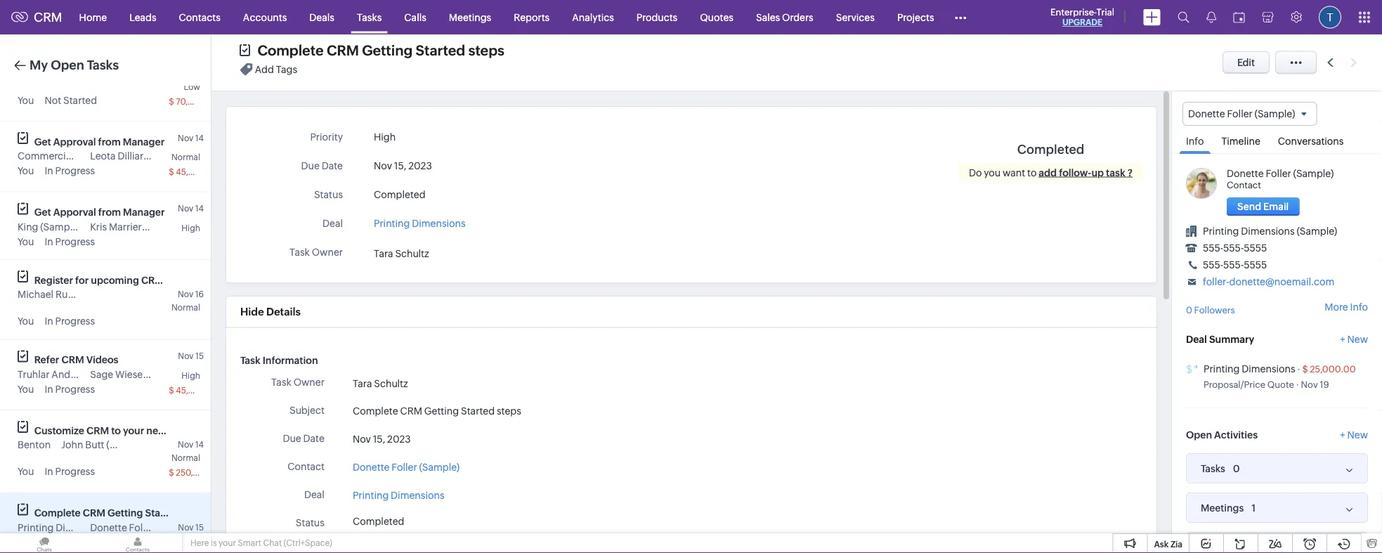 Task type: describe. For each thing, give the bounding box(es) containing it.
0 vertical spatial ·
[[1298, 364, 1301, 374]]

0 vertical spatial meetings
[[449, 12, 491, 23]]

zia
[[1171, 539, 1183, 549]]

summary
[[1209, 334, 1255, 345]]

0 vertical spatial deal
[[323, 218, 343, 229]]

1 horizontal spatial tara
[[374, 248, 393, 259]]

crm inside complete crm getting started steps nov 15
[[83, 507, 105, 519]]

2 vertical spatial printing dimensions link
[[353, 488, 445, 502]]

you for get apporval from manager
[[18, 236, 34, 247]]

1 vertical spatial contact
[[288, 461, 325, 472]]

2 truhlar from the left
[[72, 369, 104, 380]]

in progress for press
[[45, 165, 95, 176]]

smart
[[238, 538, 261, 548]]

needs
[[146, 425, 175, 436]]

1 vertical spatial tasks
[[87, 58, 119, 72]]

1 vertical spatial ·
[[1296, 380, 1299, 390]]

for
[[75, 274, 89, 286]]

calls link
[[393, 0, 438, 34]]

hide details link
[[240, 306, 301, 318]]

ask zia
[[1154, 539, 1183, 549]]

0 vertical spatial owner
[[312, 247, 343, 258]]

1 vertical spatial 2023
[[387, 433, 411, 444]]

my open tasks
[[30, 58, 119, 72]]

1 horizontal spatial donette foller (sample) link
[[1227, 168, 1334, 179]]

task information
[[240, 355, 318, 366]]

1 vertical spatial date
[[303, 433, 325, 444]]

profile image
[[1319, 6, 1342, 28]]

hide details
[[240, 306, 301, 318]]

info link
[[1179, 126, 1211, 154]]

$ for customize crm to your needs
[[169, 468, 174, 478]]

0 vertical spatial 2023
[[408, 160, 432, 171]]

donette inside "donette foller (sample) contact"
[[1227, 168, 1264, 179]]

meetings link
[[438, 0, 503, 34]]

is
[[211, 538, 217, 548]]

edit button
[[1223, 51, 1270, 74]]

home
[[79, 12, 107, 23]]

sales orders link
[[745, 0, 825, 34]]

0 vertical spatial due
[[301, 160, 320, 171]]

commercial
[[18, 150, 74, 162]]

$ 45,000.00 for sage wieser (sample)
[[169, 385, 219, 395]]

1 horizontal spatial your
[[219, 538, 236, 548]]

deals link
[[298, 0, 346, 34]]

0 vertical spatial date
[[322, 160, 343, 171]]

next record image
[[1351, 58, 1360, 67]]

press
[[76, 150, 100, 162]]

1 horizontal spatial info
[[1350, 301, 1368, 312]]

add
[[1039, 167, 1057, 178]]

refer
[[34, 354, 59, 365]]

analytics
[[572, 12, 614, 23]]

1 vertical spatial schultz
[[374, 378, 408, 389]]

contact inside "donette foller (sample) contact"
[[1227, 180, 1261, 191]]

videos
[[86, 354, 118, 365]]

products link
[[625, 0, 689, 34]]

you
[[984, 167, 1001, 178]]

sales orders
[[756, 12, 814, 23]]

truhlar and truhlar attys
[[18, 369, 130, 380]]

deals
[[309, 12, 334, 23]]

donette foller (sample) inside field
[[1188, 108, 1296, 119]]

0 horizontal spatial donette foller (sample) link
[[353, 460, 460, 474]]

conversations link
[[1271, 126, 1351, 153]]

15 inside complete crm getting started steps nov 15
[[195, 523, 204, 532]]

leads
[[129, 12, 156, 23]]

0 vertical spatial 15,
[[394, 160, 406, 171]]

reports
[[514, 12, 550, 23]]

manager for marrier
[[123, 207, 165, 218]]

1 vertical spatial completed
[[374, 189, 426, 200]]

ask
[[1154, 539, 1169, 549]]

printing dimensions (sample) link
[[1203, 226, 1338, 237]]

enterprise-trial upgrade
[[1051, 7, 1115, 27]]

2 vertical spatial task
[[271, 376, 292, 388]]

foller inside "donette foller (sample) contact"
[[1266, 168, 1292, 179]]

started inside complete crm getting started steps nov 15
[[145, 507, 180, 519]]

more info link
[[1325, 301, 1368, 312]]

normal for get approval from manager
[[171, 153, 200, 162]]

orders
[[782, 12, 814, 23]]

0 vertical spatial schultz
[[395, 248, 429, 259]]

manager for dilliard
[[123, 136, 165, 147]]

1 vertical spatial getting
[[424, 405, 459, 416]]

0 vertical spatial completed
[[1017, 142, 1085, 156]]

1 vertical spatial deal
[[1186, 334, 1207, 345]]

1 vertical spatial nov 15, 2023
[[353, 433, 411, 444]]

in progress for (sample)
[[45, 236, 95, 247]]

timeline link
[[1215, 126, 1268, 153]]

complete crm getting started steps nov 15
[[34, 507, 207, 532]]

you for refer crm videos
[[18, 383, 34, 395]]

apporval
[[53, 207, 96, 218]]

1 5555 from the top
[[1244, 243, 1267, 254]]

70,000.00
[[176, 97, 218, 106]]

Other Modules field
[[946, 6, 976, 28]]

do
[[969, 167, 982, 178]]

?
[[1128, 167, 1133, 178]]

reports link
[[503, 0, 561, 34]]

marrier
[[109, 221, 142, 232]]

2 vertical spatial deal
[[304, 489, 325, 500]]

0 vertical spatial printing dimensions link
[[374, 214, 466, 229]]

services
[[836, 12, 875, 23]]

want
[[1003, 167, 1026, 178]]

nov inside complete crm getting started steps nov 15
[[178, 523, 194, 532]]

2 vertical spatial tasks
[[1201, 463, 1226, 474]]

quotes
[[700, 12, 734, 23]]

add
[[255, 63, 274, 75]]

2 + new from the top
[[1341, 429, 1368, 441]]

in for approval
[[45, 165, 53, 176]]

2 horizontal spatial complete
[[353, 405, 398, 416]]

1 + new from the top
[[1341, 334, 1368, 345]]

calls
[[404, 12, 426, 23]]

45,000.00 for leota dilliard (sample)
[[176, 167, 219, 177]]

1 15 from the top
[[195, 351, 204, 361]]

customize crm to your needs nov 14
[[34, 425, 204, 449]]

michael ruta (sample) normal
[[18, 289, 200, 312]]

do you want to add follow-up task ?
[[969, 167, 1133, 178]]

5 in from the top
[[45, 466, 53, 477]]

1 horizontal spatial meetings
[[1201, 502, 1244, 513]]

calendar image
[[1233, 12, 1245, 23]]

attys
[[106, 369, 130, 380]]

2 new from the top
[[1348, 429, 1368, 441]]

0 vertical spatial steps
[[468, 43, 505, 59]]

1 vertical spatial tara schultz
[[353, 378, 408, 389]]

dilliard
[[118, 150, 149, 162]]

projects link
[[886, 0, 946, 34]]

you for register for upcoming crm webinars
[[18, 316, 34, 327]]

+ new link
[[1341, 334, 1368, 352]]

3 in progress from the top
[[45, 316, 95, 327]]

0 horizontal spatial tara
[[353, 378, 372, 389]]

kris marrier (sample)
[[90, 221, 184, 232]]

1 vertical spatial status
[[296, 517, 325, 528]]

0 vertical spatial due date
[[301, 160, 343, 171]]

timeline
[[1222, 136, 1261, 147]]

0 vertical spatial tara schultz
[[374, 248, 429, 259]]

getting inside complete crm getting started steps nov 15
[[108, 507, 143, 519]]

create menu element
[[1135, 0, 1169, 34]]

you for get approval from manager
[[18, 165, 34, 176]]

kris
[[90, 221, 107, 232]]

2 555-555-5555 from the top
[[1203, 259, 1267, 271]]

and
[[52, 369, 70, 380]]

$ 250,000.00
[[169, 468, 224, 478]]

butt
[[85, 439, 104, 451]]

analytics link
[[561, 0, 625, 34]]

in for apporval
[[45, 236, 53, 247]]

(sample) inside field
[[1255, 108, 1296, 119]]

2 5555 from the top
[[1244, 259, 1267, 271]]

conversations
[[1278, 136, 1344, 147]]

crm link
[[11, 10, 62, 24]]

not
[[45, 95, 61, 106]]

in progress for and
[[45, 383, 95, 395]]

complete inside complete crm getting started steps nov 15
[[34, 507, 81, 519]]

$ left 70,000.00
[[169, 97, 174, 106]]

printing dimensions (sample)
[[1203, 226, 1338, 237]]

1 vertical spatial due
[[283, 433, 301, 444]]

progress for and
[[55, 383, 95, 395]]

0 vertical spatial to
[[1028, 167, 1037, 178]]

1 vertical spatial complete crm getting started steps
[[353, 405, 521, 416]]

foller-donette@noemail.com link
[[1203, 276, 1335, 288]]

2 vertical spatial printing dimensions
[[18, 522, 109, 533]]

contacts link
[[168, 0, 232, 34]]

nov inside customize crm to your needs nov 14
[[178, 440, 194, 449]]

deal summary
[[1186, 334, 1255, 345]]

enterprise-
[[1051, 7, 1097, 17]]

open activities
[[1186, 429, 1258, 441]]

3 in from the top
[[45, 316, 53, 327]]

14 for kris marrier (sample)
[[195, 204, 204, 213]]

previous record image
[[1328, 58, 1334, 67]]

low
[[184, 82, 200, 91]]

0 for 0 followers
[[1186, 305, 1193, 315]]

king (sample)
[[18, 221, 81, 232]]

customize
[[34, 425, 84, 436]]

3 progress from the top
[[55, 316, 95, 327]]

2 + from the top
[[1341, 429, 1346, 441]]

refer crm videos
[[34, 354, 118, 365]]

quote
[[1268, 380, 1294, 390]]

0 followers
[[1186, 305, 1235, 315]]

1 vertical spatial task
[[240, 355, 260, 366]]



Task type: locate. For each thing, give the bounding box(es) containing it.
new
[[1348, 334, 1368, 345], [1348, 429, 1368, 441]]

1 new from the top
[[1348, 334, 1368, 345]]

$ 45,000.00 for leota dilliard (sample)
[[169, 167, 219, 177]]

register for upcoming crm webinars nov 16
[[34, 274, 210, 299]]

1 vertical spatial 14
[[195, 204, 204, 213]]

0 horizontal spatial to
[[111, 425, 121, 436]]

your inside customize crm to your needs nov 14
[[123, 425, 144, 436]]

1 horizontal spatial open
[[1186, 429, 1212, 441]]

1 horizontal spatial truhlar
[[72, 369, 104, 380]]

1 vertical spatial printing dimensions link
[[1204, 363, 1296, 374]]

15 up here
[[195, 523, 204, 532]]

you down michael
[[18, 316, 34, 327]]

you for customize crm to your needs
[[18, 466, 34, 477]]

progress for press
[[55, 165, 95, 176]]

0 vertical spatial info
[[1186, 136, 1204, 147]]

0 down activities
[[1233, 463, 1240, 474]]

0 horizontal spatial your
[[123, 425, 144, 436]]

from for kris
[[98, 207, 121, 218]]

0 vertical spatial open
[[51, 58, 84, 72]]

crm inside register for upcoming crm webinars nov 16
[[141, 274, 164, 286]]

activities
[[1215, 429, 1258, 441]]

0 vertical spatial +
[[1341, 334, 1346, 345]]

1 vertical spatial donette foller (sample) link
[[353, 460, 460, 474]]

0 vertical spatial complete crm getting started steps
[[258, 43, 505, 59]]

chat
[[263, 538, 282, 548]]

19
[[1320, 380, 1329, 390]]

1 vertical spatial complete
[[353, 405, 398, 416]]

nov 14 up 'kris marrier (sample)'
[[178, 204, 204, 213]]

2 nov 14 from the top
[[178, 204, 204, 213]]

0 vertical spatial 0
[[1186, 305, 1193, 315]]

2 you from the top
[[18, 165, 34, 176]]

dimensions
[[412, 218, 466, 229], [1241, 226, 1295, 237], [1242, 363, 1296, 374], [391, 489, 445, 501], [56, 522, 109, 533]]

1 you from the top
[[18, 95, 34, 106]]

45,000.00
[[176, 167, 219, 177], [176, 385, 219, 395]]

1 vertical spatial your
[[219, 538, 236, 548]]

2 $ 45,000.00 from the top
[[169, 385, 219, 395]]

leota
[[90, 150, 116, 162]]

1 horizontal spatial getting
[[362, 43, 413, 59]]

you left not
[[18, 95, 34, 106]]

+ new down "25,000.00"
[[1341, 429, 1368, 441]]

2 vertical spatial 14
[[195, 440, 204, 449]]

contacts image
[[93, 533, 182, 553]]

1 vertical spatial owner
[[294, 376, 325, 388]]

truhlar down 'refer'
[[18, 369, 50, 380]]

14 for leota dilliard (sample)
[[195, 133, 204, 143]]

1 45,000.00 from the top
[[176, 167, 219, 177]]

1
[[1252, 502, 1256, 513]]

you down king
[[18, 236, 34, 247]]

2 horizontal spatial donette foller (sample)
[[1188, 108, 1296, 119]]

2 get from the top
[[34, 207, 51, 218]]

benton
[[18, 439, 51, 451]]

5555 down printing dimensions (sample) 'link'
[[1244, 243, 1267, 254]]

0 vertical spatial task owner
[[290, 247, 343, 258]]

printing dimensions · $ 25,000.00 proposal/price quote · nov 19
[[1204, 363, 1356, 390]]

0 vertical spatial 555-555-5555
[[1203, 243, 1267, 254]]

3 normal from the top
[[171, 453, 200, 463]]

high for donette foller (sample)
[[182, 536, 200, 545]]

foller
[[1227, 108, 1253, 119], [1266, 168, 1292, 179], [392, 461, 417, 473], [129, 522, 155, 533]]

to left add
[[1028, 167, 1037, 178]]

complete right subject at the bottom left
[[353, 405, 398, 416]]

chats image
[[0, 533, 89, 553]]

due
[[301, 160, 320, 171], [283, 433, 301, 444]]

1 truhlar from the left
[[18, 369, 50, 380]]

15 down 16
[[195, 351, 204, 361]]

1 horizontal spatial complete
[[258, 43, 324, 59]]

(sample)
[[1255, 108, 1296, 119], [151, 150, 192, 162], [1294, 168, 1334, 179], [40, 221, 81, 232], [144, 221, 184, 232], [1297, 226, 1338, 237], [78, 289, 119, 300], [148, 369, 189, 380], [106, 439, 147, 451], [419, 461, 460, 473], [157, 522, 197, 533]]

normal inside michael ruta (sample) normal
[[171, 303, 200, 312]]

1 555-555-5555 from the top
[[1203, 243, 1267, 254]]

date down subject at the bottom left
[[303, 433, 325, 444]]

info right 'more'
[[1350, 301, 1368, 312]]

your left needs
[[123, 425, 144, 436]]

progress down john
[[55, 466, 95, 477]]

1 vertical spatial $ 45,000.00
[[169, 385, 219, 395]]

1 from from the top
[[98, 136, 121, 147]]

$ for get approval from manager
[[169, 167, 174, 177]]

in down and
[[45, 383, 53, 395]]

Donette Foller (Sample) field
[[1183, 102, 1317, 126]]

task down task information in the bottom of the page
[[271, 376, 292, 388]]

+ up "25,000.00"
[[1341, 334, 1346, 345]]

2 normal from the top
[[171, 303, 200, 312]]

john butt (sample)
[[61, 439, 147, 451]]

from up the leota
[[98, 136, 121, 147]]

john
[[61, 439, 83, 451]]

2 14 from the top
[[195, 204, 204, 213]]

0 vertical spatial 14
[[195, 133, 204, 143]]

1 vertical spatial donette foller (sample)
[[353, 461, 460, 473]]

register
[[34, 274, 73, 286]]

contact
[[1227, 180, 1261, 191], [288, 461, 325, 472]]

2 horizontal spatial getting
[[424, 405, 459, 416]]

(sample) inside "donette foller (sample) contact"
[[1294, 168, 1334, 179]]

get approval from manager
[[34, 136, 165, 147]]

5555 up 'foller-donette@noemail.com' "link"
[[1244, 259, 1267, 271]]

progress down kris
[[55, 236, 95, 247]]

add tags
[[255, 63, 297, 75]]

started
[[416, 43, 465, 59], [63, 95, 97, 106], [461, 405, 495, 416], [145, 507, 180, 519]]

in progress
[[45, 165, 95, 176], [45, 236, 95, 247], [45, 316, 95, 327], [45, 383, 95, 395], [45, 466, 95, 477]]

$ for refer crm videos
[[169, 385, 174, 395]]

more info
[[1325, 301, 1368, 312]]

0 vertical spatial getting
[[362, 43, 413, 59]]

1 vertical spatial tara
[[353, 378, 372, 389]]

date down the priority
[[322, 160, 343, 171]]

1 vertical spatial 555-555-5555
[[1203, 259, 1267, 271]]

complete up tags
[[258, 43, 324, 59]]

to inside customize crm to your needs nov 14
[[111, 425, 121, 436]]

task owner down information on the left bottom of the page
[[271, 376, 325, 388]]

0 vertical spatial 45,000.00
[[176, 167, 219, 177]]

projects
[[897, 12, 934, 23]]

1 vertical spatial printing dimensions
[[353, 489, 445, 501]]

1 + from the top
[[1341, 334, 1346, 345]]

0 horizontal spatial 15,
[[373, 433, 385, 444]]

approval
[[53, 136, 96, 147]]

due date
[[301, 160, 343, 171], [283, 433, 325, 444]]

$ 45,000.00 down nov 15
[[169, 385, 219, 395]]

1 vertical spatial 45,000.00
[[176, 385, 219, 395]]

task owner up details
[[290, 247, 343, 258]]

truhlar down refer crm videos
[[72, 369, 104, 380]]

· right the 'quote'
[[1296, 380, 1299, 390]]

1 horizontal spatial donette foller (sample)
[[353, 461, 460, 473]]

priority
[[310, 131, 343, 143]]

14 inside customize crm to your needs nov 14
[[195, 440, 204, 449]]

information
[[263, 355, 318, 366]]

2 vertical spatial completed
[[353, 516, 404, 527]]

3 you from the top
[[18, 236, 34, 247]]

michael
[[18, 289, 54, 300]]

1 vertical spatial steps
[[497, 405, 521, 416]]

nov 15, 2023
[[374, 160, 432, 171], [353, 433, 411, 444]]

0 vertical spatial new
[[1348, 334, 1368, 345]]

progress down the press at the left
[[55, 165, 95, 176]]

in down michael
[[45, 316, 53, 327]]

you down benton on the left bottom of page
[[18, 466, 34, 477]]

normal right dilliard
[[171, 153, 200, 162]]

in for crm
[[45, 383, 53, 395]]

+ new down the 'more info'
[[1341, 334, 1368, 345]]

foller-donette@noemail.com
[[1203, 276, 1335, 288]]

progress for (sample)
[[55, 236, 95, 247]]

get for get approval from manager
[[34, 136, 51, 147]]

$ left 250,000.00
[[169, 468, 174, 478]]

your
[[123, 425, 144, 436], [219, 538, 236, 548]]

progress down ruta
[[55, 316, 95, 327]]

0 vertical spatial status
[[314, 189, 343, 200]]

donette@noemail.com
[[1230, 276, 1335, 288]]

0 horizontal spatial meetings
[[449, 12, 491, 23]]

status
[[314, 189, 343, 200], [296, 517, 325, 528]]

in down the commercial
[[45, 165, 53, 176]]

printing dimensions
[[374, 218, 466, 229], [353, 489, 445, 501], [18, 522, 109, 533]]

foller inside donette foller (sample) field
[[1227, 108, 1253, 119]]

due date down the priority
[[301, 160, 343, 171]]

due down the priority
[[301, 160, 320, 171]]

high for sage wieser (sample)
[[182, 371, 200, 380]]

tasks down open activities
[[1201, 463, 1226, 474]]

0 left followers
[[1186, 305, 1193, 315]]

1 normal from the top
[[171, 153, 200, 162]]

manager
[[123, 136, 165, 147], [123, 207, 165, 218]]

complete crm getting started steps
[[258, 43, 505, 59], [353, 405, 521, 416]]

nov inside register for upcoming crm webinars nov 16
[[178, 290, 193, 299]]

1 in progress from the top
[[45, 165, 95, 176]]

more
[[1325, 301, 1349, 312]]

1 in from the top
[[45, 165, 53, 176]]

250,000.00
[[176, 468, 224, 478]]

2 vertical spatial complete
[[34, 507, 81, 519]]

dimensions inside printing dimensions · $ 25,000.00 proposal/price quote · nov 19
[[1242, 363, 1296, 374]]

get for get apporval from manager
[[34, 207, 51, 218]]

0 vertical spatial nov 15, 2023
[[374, 160, 432, 171]]

2 vertical spatial getting
[[108, 507, 143, 519]]

2 progress from the top
[[55, 236, 95, 247]]

manager up leota dilliard (sample)
[[123, 136, 165, 147]]

in progress down the commercial press
[[45, 165, 95, 176]]

0 for 0
[[1233, 463, 1240, 474]]

0 vertical spatial printing dimensions
[[374, 218, 466, 229]]

high for kris marrier (sample)
[[182, 223, 200, 233]]

create menu image
[[1143, 9, 1161, 26]]

1 vertical spatial open
[[1186, 429, 1212, 441]]

2 45,000.00 from the top
[[176, 385, 219, 395]]

$ 70,000.00
[[169, 97, 218, 106]]

$ down leota dilliard (sample)
[[169, 167, 174, 177]]

in progress down king (sample)
[[45, 236, 95, 247]]

0 vertical spatial nov 14
[[178, 133, 204, 143]]

high
[[374, 131, 396, 143], [182, 223, 200, 233], [182, 371, 200, 380], [182, 536, 200, 545]]

1 horizontal spatial tasks
[[357, 12, 382, 23]]

$ left "25,000.00"
[[1303, 364, 1308, 374]]

donette foller (sample) contact
[[1227, 168, 1334, 191]]

1 vertical spatial due date
[[283, 433, 325, 444]]

tasks up not started
[[87, 58, 119, 72]]

meetings
[[449, 12, 491, 23], [1201, 502, 1244, 513]]

6 you from the top
[[18, 466, 34, 477]]

high up webinars
[[182, 223, 200, 233]]

1 14 from the top
[[195, 133, 204, 143]]

tara schultz
[[374, 248, 429, 259], [353, 378, 408, 389]]

you down the commercial
[[18, 165, 34, 176]]

2023
[[408, 160, 432, 171], [387, 433, 411, 444]]

info left "timeline"
[[1186, 136, 1204, 147]]

4 you from the top
[[18, 316, 34, 327]]

schultz
[[395, 248, 429, 259], [374, 378, 408, 389]]

1 horizontal spatial to
[[1028, 167, 1037, 178]]

details
[[266, 306, 301, 318]]

getting
[[362, 43, 413, 59], [424, 405, 459, 416], [108, 507, 143, 519]]

555-
[[1203, 243, 1224, 254], [1224, 243, 1244, 254], [1203, 259, 1224, 271], [1224, 259, 1244, 271]]

0 horizontal spatial contact
[[288, 461, 325, 472]]

0 vertical spatial 15
[[195, 351, 204, 361]]

2 15 from the top
[[195, 523, 204, 532]]

0 vertical spatial tasks
[[357, 12, 382, 23]]

· left "25,000.00"
[[1298, 364, 1301, 374]]

due down subject at the bottom left
[[283, 433, 301, 444]]

task left information on the left bottom of the page
[[240, 355, 260, 366]]

2 in from the top
[[45, 236, 53, 247]]

meetings left 1
[[1201, 502, 1244, 513]]

15
[[195, 351, 204, 361], [195, 523, 204, 532]]

1 vertical spatial task owner
[[271, 376, 325, 388]]

up
[[1092, 167, 1104, 178]]

1 $ 45,000.00 from the top
[[169, 167, 219, 177]]

tara
[[374, 248, 393, 259], [353, 378, 372, 389]]

from up kris
[[98, 207, 121, 218]]

45,000.00 down leota dilliard (sample)
[[176, 167, 219, 177]]

$ down sage wieser (sample)
[[169, 385, 174, 395]]

1 vertical spatial meetings
[[1201, 502, 1244, 513]]

4 in progress from the top
[[45, 383, 95, 395]]

3 14 from the top
[[195, 440, 204, 449]]

trial
[[1097, 7, 1115, 17]]

high right the priority
[[374, 131, 396, 143]]

search element
[[1169, 0, 1198, 34]]

contact down "timeline"
[[1227, 180, 1261, 191]]

open right 'my'
[[51, 58, 84, 72]]

5 progress from the top
[[55, 466, 95, 477]]

(ctrl+space)
[[284, 538, 332, 548]]

$ 45,000.00 down leota dilliard (sample)
[[169, 167, 219, 177]]

16
[[195, 290, 204, 299]]

normal down 16
[[171, 303, 200, 312]]

0 horizontal spatial 0
[[1186, 305, 1193, 315]]

0 horizontal spatial open
[[51, 58, 84, 72]]

task
[[1106, 167, 1126, 178]]

printing dimensions link
[[374, 214, 466, 229], [1204, 363, 1296, 374], [353, 488, 445, 502]]

1 vertical spatial manager
[[123, 207, 165, 218]]

contact down subject at the bottom left
[[288, 461, 325, 472]]

5 you from the top
[[18, 383, 34, 395]]

nov
[[178, 133, 194, 143], [374, 160, 392, 171], [178, 204, 194, 213], [178, 290, 193, 299], [178, 351, 194, 361], [1301, 380, 1318, 390], [353, 433, 371, 444], [178, 440, 194, 449], [178, 523, 194, 532]]

high left is
[[182, 536, 200, 545]]

status down the priority
[[314, 189, 343, 200]]

$ inside printing dimensions · $ 25,000.00 proposal/price quote · nov 19
[[1303, 364, 1308, 374]]

in down king (sample)
[[45, 236, 53, 247]]

1 vertical spatial 15,
[[373, 433, 385, 444]]

4 in from the top
[[45, 383, 53, 395]]

tags
[[276, 63, 297, 75]]

signals element
[[1198, 0, 1225, 34]]

0 vertical spatial complete
[[258, 43, 324, 59]]

task
[[290, 247, 310, 258], [240, 355, 260, 366], [271, 376, 292, 388]]

your right is
[[219, 538, 236, 548]]

search image
[[1178, 11, 1190, 23]]

sales
[[756, 12, 780, 23]]

normal for customize crm to your needs
[[171, 453, 200, 463]]

sage wieser (sample)
[[90, 369, 189, 380]]

get up king (sample)
[[34, 207, 51, 218]]

4 progress from the top
[[55, 383, 95, 395]]

meetings right calls link
[[449, 12, 491, 23]]

0 vertical spatial normal
[[171, 153, 200, 162]]

2 from from the top
[[98, 207, 121, 218]]

in progress down truhlar and truhlar attys
[[45, 383, 95, 395]]

foller-
[[1203, 276, 1230, 288]]

status up (ctrl+space)
[[296, 517, 325, 528]]

1 vertical spatial +
[[1341, 429, 1346, 441]]

1 vertical spatial from
[[98, 207, 121, 218]]

hide
[[240, 306, 264, 318]]

in progress down ruta
[[45, 316, 95, 327]]

45,000.00 for sage wieser (sample)
[[176, 385, 219, 395]]

complete up chats 'image'
[[34, 507, 81, 519]]

in down benton on the left bottom of page
[[45, 466, 53, 477]]

steps inside complete crm getting started steps nov 15
[[182, 507, 207, 519]]

nov 14 for kris marrier (sample)
[[178, 204, 204, 213]]

normal up $ 250,000.00
[[171, 453, 200, 463]]

+ down "25,000.00"
[[1341, 429, 1346, 441]]

progress down truhlar and truhlar attys
[[55, 383, 95, 395]]

(sample) inside michael ruta (sample) normal
[[78, 289, 119, 300]]

None button
[[1227, 198, 1300, 216]]

5 in progress from the top
[[45, 466, 95, 477]]

tasks left calls
[[357, 12, 382, 23]]

0 vertical spatial manager
[[123, 136, 165, 147]]

25,000.00
[[1310, 364, 1356, 374]]

0 horizontal spatial donette foller (sample)
[[90, 522, 197, 533]]

1 nov 14 from the top
[[178, 133, 204, 143]]

1 get from the top
[[34, 136, 51, 147]]

0 horizontal spatial truhlar
[[18, 369, 50, 380]]

nov inside printing dimensions · $ 25,000.00 proposal/price quote · nov 19
[[1301, 380, 1318, 390]]

task up details
[[290, 247, 310, 258]]

0 horizontal spatial info
[[1186, 136, 1204, 147]]

2 in progress from the top
[[45, 236, 95, 247]]

1 progress from the top
[[55, 165, 95, 176]]

nov 14 for leota dilliard (sample)
[[178, 133, 204, 143]]

to up john butt (sample)
[[111, 425, 121, 436]]

0 vertical spatial donette foller (sample)
[[1188, 108, 1296, 119]]

0 vertical spatial get
[[34, 136, 51, 147]]

nov 14 down $ 70,000.00
[[178, 133, 204, 143]]

you down truhlar and truhlar attys
[[18, 383, 34, 395]]

open left activities
[[1186, 429, 1212, 441]]

0 vertical spatial contact
[[1227, 180, 1261, 191]]

from for leota
[[98, 136, 121, 147]]

1 vertical spatial get
[[34, 207, 51, 218]]

high down nov 15
[[182, 371, 200, 380]]

1 vertical spatial normal
[[171, 303, 200, 312]]

proposal/price
[[1204, 380, 1266, 390]]

0 horizontal spatial tasks
[[87, 58, 119, 72]]

donette inside field
[[1188, 108, 1225, 119]]

due date down subject at the bottom left
[[283, 433, 325, 444]]

upgrade
[[1063, 18, 1103, 27]]

1 vertical spatial + new
[[1341, 429, 1368, 441]]

14
[[195, 133, 204, 143], [195, 204, 204, 213], [195, 440, 204, 449]]

0 vertical spatial task
[[290, 247, 310, 258]]

1 horizontal spatial 0
[[1233, 463, 1240, 474]]

task owner
[[290, 247, 343, 258], [271, 376, 325, 388]]

leads link
[[118, 0, 168, 34]]

45,000.00 down nov 15
[[176, 385, 219, 395]]

in progress down john
[[45, 466, 95, 477]]

+ new
[[1341, 334, 1368, 345], [1341, 429, 1368, 441]]

1 vertical spatial nov 14
[[178, 204, 204, 213]]

profile element
[[1311, 0, 1350, 34]]

manager up 'kris marrier (sample)'
[[123, 207, 165, 218]]

to
[[1028, 167, 1037, 178], [111, 425, 121, 436]]

printing inside printing dimensions · $ 25,000.00 proposal/price quote · nov 19
[[1204, 363, 1240, 374]]

signals image
[[1207, 11, 1217, 23]]

normal
[[171, 153, 200, 162], [171, 303, 200, 312], [171, 453, 200, 463]]

get up the commercial
[[34, 136, 51, 147]]

crm inside customize crm to your needs nov 14
[[86, 425, 109, 436]]



Task type: vqa. For each thing, say whether or not it's contained in the screenshot.


